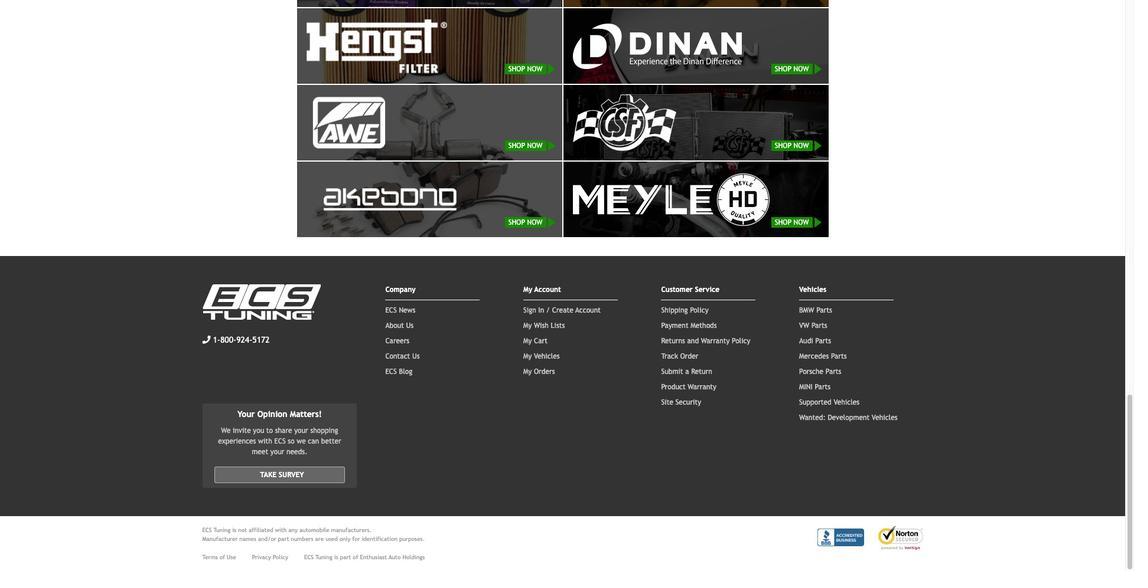 Task type: describe. For each thing, give the bounding box(es) containing it.
0 vertical spatial warranty
[[701, 338, 730, 346]]

orders
[[534, 368, 555, 376]]

ecs tuning image
[[202, 285, 320, 320]]

track order
[[661, 353, 698, 361]]

part inside ecs tuning is not affiliated with any automobile manufacturers. manufacturer names and/or part numbers are used only for identification purposes.
[[278, 537, 289, 543]]

my vehicles link
[[523, 353, 560, 361]]

1 vertical spatial part
[[340, 555, 351, 561]]

wanted:
[[799, 414, 826, 423]]

payment
[[661, 322, 689, 330]]

survey
[[279, 472, 304, 480]]

cart
[[534, 338, 548, 346]]

sign in / create account link
[[523, 307, 601, 315]]

in
[[538, 307, 544, 315]]

5172
[[252, 336, 270, 345]]

contact us link
[[385, 353, 420, 361]]

/
[[546, 307, 550, 315]]

0 vertical spatial your
[[294, 427, 308, 436]]

shop for 'meyle' image
[[775, 219, 792, 227]]

manufacturers.
[[331, 528, 372, 534]]

924-
[[236, 336, 252, 345]]

submit a return link
[[661, 368, 712, 376]]

vehicles up 'wanted: development vehicles' at the right bottom of page
[[834, 399, 860, 407]]

careers link
[[385, 338, 409, 346]]

parts for mercedes parts
[[831, 353, 847, 361]]

are
[[315, 537, 324, 543]]

take
[[260, 472, 277, 480]]

matters!
[[290, 410, 322, 420]]

0 horizontal spatial your
[[270, 449, 284, 457]]

tuning for part
[[315, 555, 332, 561]]

identification
[[362, 537, 398, 543]]

bmw parts link
[[799, 307, 832, 315]]

us for contact us
[[412, 353, 420, 361]]

we
[[221, 427, 231, 436]]

my orders
[[523, 368, 555, 376]]

to
[[266, 427, 273, 436]]

news
[[399, 307, 416, 315]]

dinan image
[[573, 24, 742, 69]]

my for my orders
[[523, 368, 532, 376]]

now for csf image
[[794, 142, 809, 150]]

bmw parts
[[799, 307, 832, 315]]

names
[[239, 537, 256, 543]]

shop for awe image
[[508, 142, 525, 150]]

csf image
[[573, 95, 677, 151]]

share
[[275, 427, 292, 436]]

hengst image
[[306, 19, 447, 74]]

returns and warranty policy link
[[661, 338, 750, 346]]

product
[[661, 384, 686, 392]]

shop now for csf image
[[775, 142, 809, 150]]

enthusiast
[[360, 555, 387, 561]]

ecs inside we invite you to share your shopping experiences with ecs so we can better meet your needs.
[[274, 438, 286, 446]]

0 vertical spatial account
[[534, 286, 561, 294]]

not
[[238, 528, 247, 534]]

shop for csf image
[[775, 142, 792, 150]]

2 horizontal spatial policy
[[732, 338, 750, 346]]

wanted: development vehicles
[[799, 414, 898, 423]]

mini parts link
[[799, 384, 831, 392]]

returns
[[661, 338, 685, 346]]

supported
[[799, 399, 832, 407]]

your opinion matters!
[[237, 410, 322, 420]]

take survey
[[260, 472, 304, 480]]

now for 'meyle' image
[[794, 219, 809, 227]]

akebono image
[[306, 172, 474, 228]]

ecs for ecs tuning is not affiliated with any automobile manufacturers. manufacturer names and/or part numbers are used only for identification purposes.
[[202, 528, 212, 534]]

policy for shipping policy
[[690, 307, 709, 315]]

supported vehicles link
[[799, 399, 860, 407]]

auto
[[389, 555, 401, 561]]

mercedes parts link
[[799, 353, 847, 361]]

lists
[[551, 322, 565, 330]]

vehicles up bmw parts 'link'
[[799, 286, 827, 294]]

shop now for akebono image
[[508, 219, 543, 227]]

track
[[661, 353, 678, 361]]

now for akebono image
[[527, 219, 543, 227]]

with inside ecs tuning is not affiliated with any automobile manufacturers. manufacturer names and/or part numbers are used only for identification purposes.
[[275, 528, 287, 534]]

my for my cart
[[523, 338, 532, 346]]

my for my account
[[523, 286, 532, 294]]

manufacturer
[[202, 537, 238, 543]]

order
[[680, 353, 698, 361]]

shop for dinan image
[[775, 65, 792, 73]]

vehicles up orders
[[534, 353, 560, 361]]

site                              security
[[661, 399, 701, 407]]

invite
[[233, 427, 251, 436]]

we
[[297, 438, 306, 446]]

shipping policy link
[[661, 307, 709, 315]]

parts for bmw parts
[[816, 307, 832, 315]]

phone image
[[202, 336, 211, 345]]

awe image
[[306, 95, 391, 151]]

experiences
[[218, 438, 256, 446]]

terms of use link
[[202, 554, 236, 563]]

service
[[695, 286, 720, 294]]

parts for audi parts
[[815, 338, 831, 346]]

1-800-924-5172 link
[[202, 335, 270, 347]]

wanted: development vehicles link
[[799, 414, 898, 423]]

shop for akebono image
[[508, 219, 525, 227]]

my vehicles
[[523, 353, 560, 361]]

supported vehicles
[[799, 399, 860, 407]]

only
[[340, 537, 351, 543]]

terms
[[202, 555, 218, 561]]

enthusiast auto holdings link
[[360, 554, 425, 563]]

vw
[[799, 322, 809, 330]]

1 vertical spatial account
[[575, 307, 601, 315]]

porsche parts link
[[799, 368, 842, 376]]

payment methods
[[661, 322, 717, 330]]

customer service
[[661, 286, 720, 294]]

bmw
[[799, 307, 814, 315]]

shop now for dinan image
[[775, 65, 809, 73]]

about us link
[[385, 322, 414, 330]]

take survey button
[[214, 467, 345, 484]]

shop now for awe image
[[508, 142, 543, 150]]

my wish lists link
[[523, 322, 565, 330]]

product warranty link
[[661, 384, 717, 392]]

careers
[[385, 338, 409, 346]]

contact us
[[385, 353, 420, 361]]



Task type: locate. For each thing, give the bounding box(es) containing it.
a
[[685, 368, 689, 376]]

policy up methods
[[690, 307, 709, 315]]

1 horizontal spatial with
[[275, 528, 287, 534]]

audi parts link
[[799, 338, 831, 346]]

purposes.
[[399, 537, 425, 543]]

ecs tuning is part of enthusiast auto holdings
[[304, 555, 425, 561]]

parts right vw
[[812, 322, 827, 330]]

payment methods link
[[661, 322, 717, 330]]

better
[[321, 438, 341, 446]]

ecs news
[[385, 307, 416, 315]]

your
[[237, 410, 255, 420]]

warranty down return at right bottom
[[688, 384, 717, 392]]

with left any
[[275, 528, 287, 534]]

my down my cart
[[523, 353, 532, 361]]

1 horizontal spatial account
[[575, 307, 601, 315]]

policy for privacy policy
[[273, 555, 288, 561]]

policy right and
[[732, 338, 750, 346]]

part down "only"
[[340, 555, 351, 561]]

you
[[253, 427, 264, 436]]

is left not
[[232, 528, 236, 534]]

needs.
[[286, 449, 308, 457]]

shopping
[[310, 427, 338, 436]]

shop now for 'meyle' image
[[775, 219, 809, 227]]

1 horizontal spatial is
[[334, 555, 338, 561]]

and
[[687, 338, 699, 346]]

1 vertical spatial us
[[412, 353, 420, 361]]

parts right bmw at right bottom
[[816, 307, 832, 315]]

with inside we invite you to share your shopping experiences with ecs so we can better meet your needs.
[[258, 438, 272, 446]]

part down any
[[278, 537, 289, 543]]

privacy policy link
[[252, 554, 288, 563]]

ecs
[[385, 307, 397, 315], [385, 368, 397, 376], [274, 438, 286, 446], [202, 528, 212, 534], [304, 555, 314, 561]]

1 vertical spatial policy
[[732, 338, 750, 346]]

of left the enthusiast at the bottom left of page
[[353, 555, 358, 561]]

vw parts
[[799, 322, 827, 330]]

return
[[691, 368, 712, 376]]

can
[[308, 438, 319, 446]]

1 vertical spatial with
[[275, 528, 287, 534]]

so
[[288, 438, 295, 446]]

5 my from the top
[[523, 368, 532, 376]]

my for my vehicles
[[523, 353, 532, 361]]

my wish lists
[[523, 322, 565, 330]]

0 vertical spatial tuning
[[214, 528, 231, 534]]

tuning down are
[[315, 555, 332, 561]]

customer
[[661, 286, 693, 294]]

0 vertical spatial with
[[258, 438, 272, 446]]

parts for mini parts
[[815, 384, 831, 392]]

meyle image
[[573, 174, 770, 226]]

shipping policy
[[661, 307, 709, 315]]

4 my from the top
[[523, 353, 532, 361]]

my cart
[[523, 338, 548, 346]]

ecs for ecs news
[[385, 307, 397, 315]]

tuning up manufacturer
[[214, 528, 231, 534]]

ecs blog link
[[385, 368, 412, 376]]

warranty down methods
[[701, 338, 730, 346]]

your right "meet"
[[270, 449, 284, 457]]

shop now
[[508, 65, 543, 73], [775, 65, 809, 73], [508, 142, 543, 150], [775, 142, 809, 150], [508, 219, 543, 227], [775, 219, 809, 227]]

ecs left so
[[274, 438, 286, 446]]

ecs inside ecs tuning is not affiliated with any automobile manufacturers. manufacturer names and/or part numbers are used only for identification purposes.
[[202, 528, 212, 534]]

1 horizontal spatial part
[[340, 555, 351, 561]]

submit a return
[[661, 368, 712, 376]]

parts down the mercedes parts
[[826, 368, 842, 376]]

we invite you to share your shopping experiences with ecs so we can better meet your needs.
[[218, 427, 341, 457]]

ecs left "blog" at the left bottom of the page
[[385, 368, 397, 376]]

3 my from the top
[[523, 338, 532, 346]]

us right contact
[[412, 353, 420, 361]]

policy
[[690, 307, 709, 315], [732, 338, 750, 346], [273, 555, 288, 561]]

take survey link
[[214, 467, 345, 484]]

ecs for ecs tuning is part of enthusiast auto holdings
[[304, 555, 314, 561]]

my
[[523, 286, 532, 294], [523, 322, 532, 330], [523, 338, 532, 346], [523, 353, 532, 361], [523, 368, 532, 376]]

shop now link
[[297, 8, 562, 84], [563, 8, 829, 84], [297, 85, 562, 161], [563, 85, 829, 161], [297, 162, 562, 238], [563, 162, 829, 238]]

parts up the mercedes parts
[[815, 338, 831, 346]]

ecs down numbers
[[304, 555, 314, 561]]

privacy
[[252, 555, 271, 561]]

is down used
[[334, 555, 338, 561]]

automobile
[[299, 528, 329, 534]]

my for my wish lists
[[523, 322, 532, 330]]

us
[[406, 322, 414, 330], [412, 353, 420, 361]]

vw parts link
[[799, 322, 827, 330]]

parts down the "porsche parts" link
[[815, 384, 831, 392]]

my left orders
[[523, 368, 532, 376]]

1 vertical spatial is
[[334, 555, 338, 561]]

vehicles right development
[[872, 414, 898, 423]]

and/or
[[258, 537, 276, 543]]

site
[[661, 399, 673, 407]]

sign
[[523, 307, 536, 315]]

porsche
[[799, 368, 824, 376]]

shipping
[[661, 307, 688, 315]]

0 horizontal spatial with
[[258, 438, 272, 446]]

ecs for ecs blog
[[385, 368, 397, 376]]

ecs news link
[[385, 307, 416, 315]]

2 of from the left
[[353, 555, 358, 561]]

of
[[220, 555, 225, 561], [353, 555, 358, 561]]

0 horizontal spatial tuning
[[214, 528, 231, 534]]

tuning inside ecs tuning is not affiliated with any automobile manufacturers. manufacturer names and/or part numbers are used only for identification purposes.
[[214, 528, 231, 534]]

account up /
[[534, 286, 561, 294]]

use
[[227, 555, 236, 561]]

mini parts
[[799, 384, 831, 392]]

my left the wish
[[523, 322, 532, 330]]

my left cart
[[523, 338, 532, 346]]

1 vertical spatial tuning
[[315, 555, 332, 561]]

is
[[232, 528, 236, 534], [334, 555, 338, 561]]

meet
[[252, 449, 268, 457]]

0 vertical spatial policy
[[690, 307, 709, 315]]

1-
[[213, 336, 220, 345]]

your
[[294, 427, 308, 436], [270, 449, 284, 457]]

tuning for not
[[214, 528, 231, 534]]

is for part
[[334, 555, 338, 561]]

1 horizontal spatial of
[[353, 555, 358, 561]]

sign in / create account
[[523, 307, 601, 315]]

us right about
[[406, 322, 414, 330]]

0 horizontal spatial account
[[534, 286, 561, 294]]

audi
[[799, 338, 813, 346]]

my up sign
[[523, 286, 532, 294]]

with down "to"
[[258, 438, 272, 446]]

0 horizontal spatial part
[[278, 537, 289, 543]]

is inside ecs tuning is not affiliated with any automobile manufacturers. manufacturer names and/or part numbers are used only for identification purposes.
[[232, 528, 236, 534]]

shop
[[508, 65, 525, 73], [775, 65, 792, 73], [508, 142, 525, 150], [775, 142, 792, 150], [508, 219, 525, 227], [775, 219, 792, 227]]

parts for porsche parts
[[826, 368, 842, 376]]

parts for vw parts
[[812, 322, 827, 330]]

security
[[676, 399, 701, 407]]

1 my from the top
[[523, 286, 532, 294]]

terms of use
[[202, 555, 236, 561]]

0 vertical spatial part
[[278, 537, 289, 543]]

0 horizontal spatial of
[[220, 555, 225, 561]]

0 vertical spatial is
[[232, 528, 236, 534]]

holdings
[[403, 555, 425, 561]]

wish
[[534, 322, 549, 330]]

0 vertical spatial us
[[406, 322, 414, 330]]

blog
[[399, 368, 412, 376]]

parts up the "porsche parts" link
[[831, 353, 847, 361]]

submit
[[661, 368, 683, 376]]

us for about us
[[406, 322, 414, 330]]

development
[[828, 414, 870, 423]]

ecs up manufacturer
[[202, 528, 212, 534]]

account right create
[[575, 307, 601, 315]]

my orders link
[[523, 368, 555, 376]]

now for dinan image
[[794, 65, 809, 73]]

1 vertical spatial warranty
[[688, 384, 717, 392]]

ecs up about
[[385, 307, 397, 315]]

policy right privacy
[[273, 555, 288, 561]]

2 my from the top
[[523, 322, 532, 330]]

0 horizontal spatial policy
[[273, 555, 288, 561]]

of left use
[[220, 555, 225, 561]]

1 horizontal spatial your
[[294, 427, 308, 436]]

800-
[[220, 336, 236, 345]]

mercedes parts
[[799, 353, 847, 361]]

2 vertical spatial policy
[[273, 555, 288, 561]]

privacy policy
[[252, 555, 288, 561]]

now for awe image
[[527, 142, 543, 150]]

0 horizontal spatial is
[[232, 528, 236, 534]]

opinion
[[257, 410, 287, 420]]

your up "we"
[[294, 427, 308, 436]]

1 horizontal spatial tuning
[[315, 555, 332, 561]]

1 vertical spatial your
[[270, 449, 284, 457]]

is for not
[[232, 528, 236, 534]]

1 of from the left
[[220, 555, 225, 561]]

1-800-924-5172
[[213, 336, 270, 345]]

used
[[326, 537, 338, 543]]

mini
[[799, 384, 813, 392]]

parts
[[816, 307, 832, 315], [812, 322, 827, 330], [815, 338, 831, 346], [831, 353, 847, 361], [826, 368, 842, 376], [815, 384, 831, 392]]

1 horizontal spatial policy
[[690, 307, 709, 315]]



Task type: vqa. For each thing, say whether or not it's contained in the screenshot.
purchase
no



